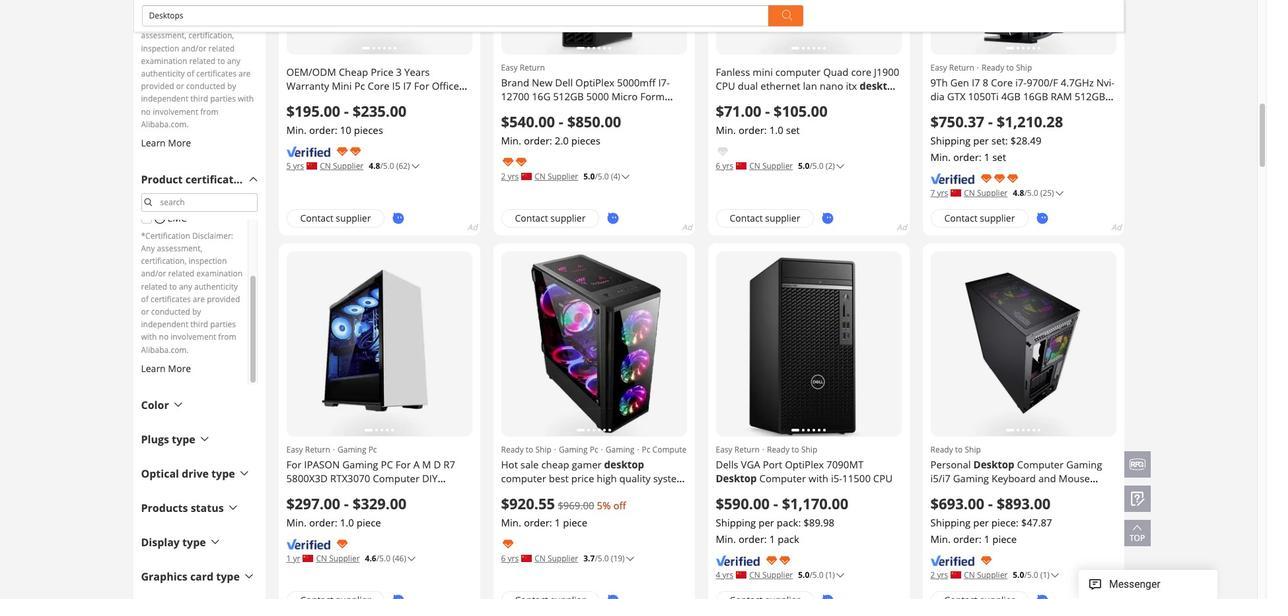 Task type: vqa. For each thing, say whether or not it's contained in the screenshot.
Dining to the bottom
no



Task type: describe. For each thing, give the bounding box(es) containing it.
ad for 9th gen i7 8 core i7-9700/f 4.7ghz nvi- dia gtx 1050ti 4gb 16gb ram 512gb ssd window 10 pro linux gaming pc
[[1112, 222, 1121, 233]]

2 for $693.00 - $893.00
[[931, 570, 935, 581]]

itx
[[846, 79, 857, 92]]

$693.00
[[931, 494, 984, 514]]

brand new dell optiplex 5000mff i7- 12700 16g 512gb 5000 micro form factor
[[501, 76, 670, 117]]

pc inside for ipason gaming pc for a m d r7 5800x3d rtx3070 computer diy gaming pc $297.00 - $329.00 min. order: 1.0 piece
[[368, 486, 379, 499]]

5 yrs
[[286, 160, 304, 171]]

ready up "hot" on the bottom left of page
[[501, 444, 524, 456]]

display type
[[141, 536, 206, 550]]

cn image for $920.55
[[521, 556, 532, 563]]

1 left yr
[[286, 553, 291, 565]]

with inside dells vga port optiplex 7090mt desktop computer with i5-11500 cpu
[[809, 472, 828, 485]]

supplier left the 5.0 /5.0 (2)
[[762, 160, 793, 171]]

oem/odm
[[286, 65, 336, 78]]

$590.00 - $1,170.00 shipping per pack: $89.98 min. order: 1 pack
[[716, 494, 848, 546]]

supplier for $693.00
[[977, 570, 1008, 581]]

- for $590.00
[[773, 494, 778, 514]]

d
[[434, 458, 441, 471]]

ready to ship up 'i7-'
[[982, 62, 1032, 73]]

piece inside "$693.00 - $893.00 shipping per piece: $47.87 min. order: 1 piece"
[[992, 533, 1017, 546]]

use
[[333, 93, 350, 106]]

12700 inside 'hot sale cheap gamer desktop computer best price high quality system unit core i7 12700 32gb ram rtx 3060 12gb gpu new gaming pc'
[[557, 486, 585, 499]]

supplier for min. order: 1.0 set
[[765, 212, 800, 224]]

contact for $750.37 - $1,210.28
[[944, 212, 978, 224]]

graphics card type
[[141, 570, 240, 585]]

gaming pc for $920.55
[[559, 444, 598, 456]]

5.0 left (2)
[[798, 160, 810, 171]]

supplier for $540.00
[[548, 171, 578, 182]]

pc inside desktop pc
[[716, 93, 727, 106]]

third for what are you looking for... text field
[[190, 93, 208, 105]]

no for 'search' field's learn more link
[[159, 332, 169, 343]]

cn supplier for for
[[316, 553, 360, 565]]

third for 'search' field
[[190, 319, 208, 330]]

cheap
[[541, 458, 569, 471]]

from for learn more link corresponding to what are you looking for... text field
[[200, 106, 218, 117]]

cn down $71.00 - $105.00 min. order: 1.0 set
[[749, 160, 760, 171]]

$297.00 - $329.00 link
[[286, 494, 472, 514]]

optiplex for i5-
[[785, 458, 824, 471]]

mini
[[753, 65, 773, 78]]

mail image for 5%
[[657, 268, 673, 283]]

provided for learn more link corresponding to what are you looking for... text field
[[141, 81, 174, 92]]

assessment, for what are you looking for... text field
[[141, 30, 186, 41]]

9700/f
[[1027, 76, 1058, 89]]

r7
[[444, 458, 455, 471]]

contact supplier link for min. order: 10 pieces
[[286, 209, 385, 228]]

easy return up "brand"
[[501, 62, 545, 73]]

pack:
[[777, 516, 801, 530]]

best
[[549, 472, 569, 485]]

3
[[396, 65, 402, 78]]

examination for what are you looking for... text field
[[141, 55, 187, 67]]

pc up quality
[[642, 444, 650, 456]]

8
[[983, 76, 988, 89]]

involvement for 'search' field
[[171, 332, 216, 343]]

cn image for $590.00 - $1,170.00
[[736, 572, 747, 579]]

cn for $693.00
[[964, 570, 975, 581]]

business
[[1063, 486, 1104, 499]]

10 inside $195.00 - $235.00 min. order: 10 pieces
[[340, 123, 351, 136]]

shipping for $693.00
[[931, 516, 971, 530]]

conducted for 'search' field
[[151, 307, 190, 318]]

$540.00
[[501, 111, 555, 131]]

factor
[[501, 103, 530, 117]]

ad for brand new dell optiplex 5000mff i7- 12700 16g 512gb 5000 micro form factor
[[682, 222, 692, 233]]

$893.00
[[997, 494, 1051, 514]]

type right drive
[[211, 467, 235, 482]]

pc inside oem/odm cheap price 3 years warranty mini pc core i5 i7 for office industrial use fanless vga hd win10 mini
[[354, 79, 365, 92]]

vga
[[741, 458, 760, 471]]

office
[[432, 79, 459, 92]]

certificates for 'search' field
[[151, 294, 191, 305]]

cn image for $750.37 - $1,210.28
[[951, 190, 961, 197]]

pc up rtx3070
[[368, 444, 377, 456]]

high
[[597, 472, 617, 485]]

price
[[371, 65, 394, 78]]

/5.0 for for
[[376, 553, 390, 565]]

pc inside 'hot sale cheap gamer desktop computer best price high quality system unit core i7 12700 32gb ram rtx 3060 12gb gpu new gaming pc'
[[610, 500, 621, 513]]

set inside $750.37 - $1,210.28 shipping per set: $28.49 min. order: 1 set
[[992, 150, 1006, 164]]

return for $590.00 - $1,170.00
[[734, 444, 760, 456]]

pc inside for ipason gaming pc for a m d r7 5800x3d rtx3070 computer diy gaming pc $297.00 - $329.00 min. order: 1.0 piece
[[381, 458, 393, 471]]

product
[[141, 172, 183, 187]]

any for 'search' field's learn more link
[[179, 281, 192, 292]]

order: inside $71.00 - $105.00 min. order: 1.0 set
[[739, 123, 767, 136]]

contact for min. order: 10 pieces
[[300, 212, 333, 224]]

ready up personal
[[931, 444, 953, 456]]

7
[[931, 187, 935, 199]]

pieces for $235.00
[[354, 123, 383, 136]]

pc down use
[[350, 107, 363, 120]]

ready up 8
[[982, 62, 1004, 73]]

easy for $297.00 - $329.00
[[286, 444, 303, 456]]

gaming inside '9th gen i7 8 core i7-9700/f 4.7ghz nvi- dia gtx 1050ti 4gb 16gb ram 512gb ssd window 10 pro linux gaming pc computer'
[[1051, 103, 1087, 117]]

ipason
[[304, 458, 340, 471]]

i7-
[[658, 76, 670, 89]]

core
[[851, 65, 872, 78]]

cpu inside fanless mini computer quad core j1900 cpu dual ethernet lan nano itx
[[716, 79, 735, 92]]

contact supplier for min. order: 1.0 set
[[730, 212, 800, 224]]

(25)
[[1040, 187, 1054, 199]]

2 yrs for $540.00 - $850.00
[[501, 171, 519, 182]]

2 for $540.00 - $850.00
[[501, 171, 506, 182]]

yrs for $920.55
[[508, 553, 519, 565]]

*certification disclaimer: any assessment, certification, inspection and/or related examination related to any authenticity of certificates are provided or conducted by independent third parties with no involvement from alibaba.com. for 'search' field
[[141, 230, 243, 356]]

return for $750.37 - $1,210.28
[[949, 62, 974, 73]]

$89.98
[[804, 516, 834, 530]]

parties for what are you looking for... text field
[[210, 93, 236, 105]]

plugs
[[141, 433, 169, 447]]

mail image for gaming
[[443, 268, 458, 283]]

$920.55 $969.00 5% off min. order: 1 piece
[[501, 494, 626, 530]]

5800x3d
[[286, 472, 328, 485]]

pro
[[1005, 103, 1021, 117]]

ship up personal desktop
[[965, 444, 981, 456]]

quality
[[619, 472, 651, 485]]

1 for $693.00
[[984, 533, 990, 546]]

order: inside $540.00 - $850.00 min. order: 2.0 pieces
[[524, 134, 552, 147]]

are for 'search' field's learn more link
[[193, 294, 205, 305]]

min. inside "$693.00 - $893.00 shipping per piece: $47.87 min. order: 1 piece"
[[931, 533, 951, 546]]

$71.00 - $105.00 min. order: 1.0 set
[[716, 101, 828, 136]]

$195.00
[[286, 101, 340, 121]]

3060
[[659, 486, 682, 499]]

computer down ready to ship link
[[1017, 458, 1064, 471]]

card
[[190, 570, 213, 585]]

cn supplier right the 5 yrs
[[320, 160, 364, 171]]

independent for 'search' field's learn more link
[[141, 319, 188, 330]]

/5.0 left (2)
[[810, 160, 824, 171]]

gen
[[950, 76, 969, 89]]

(1) for $1,170.00
[[826, 570, 835, 581]]

graphics
[[141, 570, 187, 585]]

personal desktop
[[931, 458, 1014, 471]]

7 yrs
[[931, 187, 948, 199]]

desktop inside desktop pc
[[860, 79, 900, 92]]

easy up "brand"
[[501, 62, 518, 73]]

set inside $71.00 - $105.00 min. order: 1.0 set
[[786, 123, 800, 136]]

0 vertical spatial desktop
[[973, 458, 1014, 471]]

dell
[[555, 76, 573, 89]]

pc inside '9th gen i7 8 core i7-9700/f 4.7ghz nvi- dia gtx 1050ti 4gb 16gb ram 512gb ssd window 10 pro linux gaming pc computer'
[[1090, 103, 1102, 117]]

learn more for learn more link corresponding to what are you looking for... text field
[[141, 137, 191, 149]]

$590.00 - $1,170.00 link
[[716, 494, 901, 514]]

type right display
[[182, 536, 206, 550]]

gpu
[[529, 500, 549, 513]]

4.8 for 4.8 /5.0 (25)
[[1013, 187, 1024, 199]]

5.0 for $590.00 - $1,170.00
[[798, 570, 810, 581]]

$195.00 - $235.00 link
[[286, 101, 472, 121]]

0 horizontal spatial mini
[[286, 107, 306, 120]]

computer down 5000
[[574, 103, 623, 117]]

core inside '9th gen i7 8 core i7-9700/f 4.7ghz nvi- dia gtx 1050ti 4gb 16gb ram 512gb ssd window 10 pro linux gaming pc computer'
[[991, 76, 1013, 89]]

2 yrs for $693.00 - $893.00
[[931, 570, 948, 581]]

min. inside $195.00 - $235.00 min. order: 10 pieces
[[286, 123, 307, 136]]

4.7ghz
[[1061, 76, 1094, 89]]

i7-
[[1015, 76, 1027, 89]]

order: inside $590.00 - $1,170.00 shipping per pack: $89.98 min. order: 1 pack
[[739, 533, 767, 546]]

5.0 for $540.00 - $850.00
[[584, 171, 595, 182]]

parties for 'search' field
[[210, 319, 236, 330]]

oem/odm cheap price 3 years warranty mini pc core i5 i7 for office industrial use fanless vga hd win10 mini
[[286, 65, 459, 120]]

type right plugs at bottom left
[[172, 433, 195, 447]]

cn supplier for $750.37
[[964, 187, 1008, 199]]

keyboard
[[992, 472, 1036, 485]]

contact supplier for $540.00 - $850.00
[[515, 212, 586, 224]]

of for what are you looking for... text field
[[187, 68, 194, 79]]

ship up dells vga port optiplex 7090mt desktop computer with i5-11500 cpu
[[801, 444, 817, 456]]

$750.37 - $1,210.28 link
[[931, 111, 1116, 131]]

alibaba.com. for 'search' field
[[141, 345, 189, 356]]

i7 inside oem/odm cheap price 3 years warranty mini pc core i5 i7 for office industrial use fanless vga hd win10 mini
[[403, 79, 412, 92]]

cn for for
[[316, 553, 327, 565]]

gamer
[[572, 458, 602, 471]]

are for learn more link corresponding to what are you looking for... text field
[[238, 68, 251, 79]]

$71.00
[[716, 101, 761, 121]]

win10
[[425, 93, 454, 106]]

desktop inside 'hot sale cheap gamer desktop computer best price high quality system unit core i7 12700 32gb ram rtx 3060 12gb gpu new gaming pc'
[[604, 458, 644, 471]]

dells vga port optiplex 7090mt desktop computer with i5-11500 cpu
[[716, 458, 893, 485]]

ship up 'i7-'
[[1016, 62, 1032, 73]]

ready up port
[[767, 444, 790, 456]]

optical drive type
[[141, 467, 235, 482]]

512gb inside 'brand new dell optiplex 5000mff i7- 12700 16g 512gb 5000 micro form factor'
[[553, 90, 584, 103]]

involvement for what are you looking for... text field
[[153, 106, 198, 117]]

per for $693.00
[[973, 516, 989, 530]]

m
[[422, 458, 431, 471]]

cn image for $297.00 - $329.00
[[303, 556, 313, 563]]

supplier for $750.37
[[977, 187, 1008, 199]]

4 yrs
[[716, 570, 733, 581]]

computer inside 'hot sale cheap gamer desktop computer best price high quality system unit core i7 12700 32gb ram rtx 3060 12gb gpu new gaming pc'
[[501, 472, 546, 485]]

no for learn more link corresponding to what are you looking for... text field
[[141, 106, 151, 117]]

order: inside "$693.00 - $893.00 shipping per piece: $47.87 min. order: 1 piece"
[[953, 533, 982, 546]]

7090mt
[[827, 458, 864, 471]]

(19)
[[611, 553, 625, 565]]

piece:
[[992, 516, 1019, 530]]

0 vertical spatial mini
[[332, 79, 352, 92]]

fanless mini computer quad core j1900 cpu dual ethernet lan nano itx
[[716, 65, 899, 92]]

arrow up image
[[1129, 521, 1145, 536]]

1 for $750.37
[[984, 150, 990, 164]]

dia
[[931, 90, 945, 103]]

ready to ship up personal
[[931, 444, 981, 456]]

gaming pc for for
[[338, 444, 377, 456]]

ready to ship up port
[[767, 444, 817, 456]]

piece inside $920.55 $969.00 5% off min. order: 1 piece
[[563, 516, 587, 530]]

ready to ship up sale
[[501, 444, 551, 456]]

1 vertical spatial and
[[931, 500, 948, 513]]

0 horizontal spatial for
[[286, 458, 302, 471]]

computer up system
[[652, 444, 690, 456]]

5000
[[586, 90, 609, 103]]

5.0 /5.0 (2)
[[798, 160, 835, 171]]

supplier left 4.8 /5.0 (62)
[[333, 160, 364, 171]]

cheap
[[339, 65, 368, 78]]

type right 'card'
[[216, 570, 240, 585]]

*certification for what are you looking for... text field
[[141, 17, 190, 29]]

dells
[[716, 458, 738, 471]]

yr
[[293, 553, 300, 565]]

any for 'search' field
[[141, 243, 155, 254]]

1 inside $920.55 $969.00 5% off min. order: 1 piece
[[555, 516, 560, 530]]

i5
[[392, 79, 401, 92]]

display
[[141, 536, 180, 550]]

10 inside '9th gen i7 8 core i7-9700/f 4.7ghz nvi- dia gtx 1050ti 4gb 16gb ram 512gb ssd window 10 pro linux gaming pc computer'
[[991, 103, 1003, 117]]

yrs for $590.00
[[722, 570, 733, 581]]

more for 'search' field
[[168, 363, 191, 375]]

disclaimer: for what are you looking for... text field
[[192, 17, 233, 29]]

min. order: 1.0 piece link
[[286, 516, 472, 530]]

learn more link for what are you looking for... text field
[[141, 137, 257, 149]]

cn right the 5 yrs
[[320, 160, 331, 171]]

(46)
[[393, 553, 406, 565]]

yrs for $750.37
[[937, 187, 948, 199]]

alibaba.com. for what are you looking for... text field
[[141, 119, 189, 130]]

price
[[571, 472, 594, 485]]

3.7
[[584, 553, 595, 565]]

computer inside dells vga port optiplex 7090mt desktop computer with i5-11500 cpu
[[759, 472, 806, 485]]

plugs type
[[141, 433, 195, 447]]

port
[[763, 458, 782, 471]]

learn for 'search' field
[[141, 363, 166, 375]]

pack
[[778, 533, 799, 546]]

optical
[[141, 467, 179, 482]]

What are you looking for... text field
[[149, 6, 769, 26]]

brand
[[501, 76, 529, 89]]

shipping for $750.37
[[931, 134, 971, 147]]

cn supplier for $540.00
[[535, 171, 578, 182]]

4.8 for 4.8 /5.0 (62)
[[369, 160, 380, 171]]

per for $750.37
[[973, 134, 989, 147]]

- for $540.00
[[559, 111, 563, 131]]

order: inside for ipason gaming pc for a m d r7 5800x3d rtx3070 computer diy gaming pc $297.00 - $329.00 min. order: 1.0 piece
[[309, 516, 337, 530]]

i5/i7
[[931, 472, 950, 485]]

computer gaming i5/i7 gaming keyboard and mouse computer gaming research business and home
[[931, 458, 1104, 513]]

- inside for ipason gaming pc for a m d r7 5800x3d rtx3070 computer diy gaming pc $297.00 - $329.00 min. order: 1.0 piece
[[344, 494, 349, 514]]



Task type: locate. For each thing, give the bounding box(es) containing it.
5.0 /5.0 (1) for $893.00
[[1013, 570, 1050, 581]]

optiplex for 512gb
[[575, 76, 615, 89]]

ram inside '9th gen i7 8 core i7-9700/f 4.7ghz nvi- dia gtx 1050ti 4gb 16gb ram 512gb ssd window 10 pro linux gaming pc computer'
[[1051, 90, 1072, 103]]

any
[[227, 55, 240, 67], [179, 281, 192, 292]]

1 supplier from the left
[[336, 212, 371, 224]]

1 horizontal spatial pc
[[716, 93, 727, 106]]

for inside oem/odm cheap price 3 years warranty mini pc core i5 i7 for office industrial use fanless vga hd win10 mini
[[414, 79, 429, 92]]

or for 'search' field
[[141, 307, 149, 318]]

0 horizontal spatial pc
[[610, 500, 621, 513]]

ready to ship link
[[931, 444, 1116, 456]]

shipping inside "$693.00 - $893.00 shipping per piece: $47.87 min. order: 1 piece"
[[931, 516, 971, 530]]

1.0 inside for ipason gaming pc for a m d r7 5800x3d rtx3070 computer diy gaming pc $297.00 - $329.00 min. order: 1.0 piece
[[340, 516, 354, 530]]

authenticity
[[141, 68, 185, 79], [194, 281, 238, 292]]

per down home at the right
[[973, 516, 989, 530]]

$297.00
[[286, 494, 340, 514]]

rtx
[[639, 486, 657, 499]]

- up set:
[[988, 111, 993, 131]]

0 horizontal spatial gaming pc
[[338, 444, 377, 456]]

cn supplier down pack
[[749, 570, 793, 581]]

0 horizontal spatial cn image
[[303, 556, 313, 563]]

supplier down 2.0
[[548, 171, 578, 182]]

1 horizontal spatial no
[[159, 332, 169, 343]]

min. inside $590.00 - $1,170.00 shipping per pack: $89.98 min. order: 1 pack
[[716, 533, 736, 546]]

1 learn more from the top
[[141, 137, 191, 149]]

per left pack:
[[759, 516, 774, 530]]

computer up set:
[[974, 117, 1021, 131]]

0 vertical spatial conducted
[[186, 81, 225, 92]]

order: down $195.00
[[309, 123, 337, 136]]

contact supplier link for $750.37 - $1,210.28
[[931, 209, 1029, 228]]

0 horizontal spatial fanless
[[353, 93, 387, 106]]

cn image
[[307, 163, 317, 170], [736, 163, 747, 170], [521, 173, 532, 180], [521, 556, 532, 563], [951, 572, 961, 579]]

products status
[[141, 501, 224, 516]]

easy return for $590.00 - $1,170.00
[[716, 444, 760, 456]]

mini down "industrial" at the left top
[[286, 107, 306, 120]]

2 ad from the left
[[682, 222, 692, 233]]

0 vertical spatial pc
[[716, 93, 727, 106]]

learn more up color
[[141, 363, 191, 375]]

- up 2.0
[[559, 111, 563, 131]]

1 horizontal spatial 5.0 /5.0 (1)
[[1013, 570, 1050, 581]]

certification,
[[189, 30, 234, 41], [141, 256, 187, 267]]

cn image right the 5 yrs
[[307, 163, 317, 170]]

512gb down dell on the left
[[553, 90, 584, 103]]

order: down $750.37
[[953, 150, 982, 164]]

1 vertical spatial 6 yrs
[[501, 553, 519, 565]]

top
[[1130, 533, 1145, 544]]

cn for $920.55
[[535, 553, 546, 565]]

independent for learn more link corresponding to what are you looking for... text field
[[141, 93, 188, 105]]

shipping inside $590.00 - $1,170.00 shipping per pack: $89.98 min. order: 1 pack
[[716, 516, 756, 530]]

1 for $590.00
[[769, 533, 775, 546]]

12700
[[501, 90, 529, 103], [557, 486, 585, 499]]

0 vertical spatial 12700
[[501, 90, 529, 103]]

5.0 left (4)
[[584, 171, 595, 182]]

learn more
[[141, 137, 191, 149], [141, 363, 191, 375]]

cn image down $71.00
[[736, 163, 747, 170]]

ad for $195.00 - $235.00
[[467, 222, 477, 233]]

3 contact supplier from the left
[[730, 212, 800, 224]]

2 independent from the top
[[141, 319, 188, 330]]

cn image down $540.00 at the left
[[521, 173, 532, 180]]

1 horizontal spatial with
[[238, 93, 254, 105]]

1 horizontal spatial by
[[227, 81, 236, 92]]

1 vertical spatial optiplex
[[785, 458, 824, 471]]

0 horizontal spatial mail image
[[657, 268, 673, 283]]

order: inside $195.00 - $235.00 min. order: 10 pieces
[[309, 123, 337, 136]]

$329.00
[[353, 494, 406, 514]]

1 vertical spatial cn image
[[303, 556, 313, 563]]

0 vertical spatial 10
[[991, 103, 1003, 117]]

for up 5800x3d
[[286, 458, 302, 471]]

rtx3070
[[330, 472, 370, 485]]

12700 inside 'brand new dell optiplex 5000mff i7- 12700 16g 512gb 5000 micro form factor'
[[501, 90, 529, 103]]

4.8 left (25)
[[1013, 187, 1024, 199]]

5%
[[597, 499, 611, 512]]

min. inside $920.55 $969.00 5% off min. order: 1 piece
[[501, 516, 521, 530]]

None submit
[[768, 5, 803, 26]]

return up new
[[520, 62, 545, 73]]

1 learn from the top
[[141, 137, 166, 149]]

6
[[716, 160, 720, 171], [501, 553, 506, 565]]

2 5.0 /5.0 (1) from the left
[[1013, 570, 1050, 581]]

0 horizontal spatial piece
[[357, 516, 381, 530]]

learn more up product at the left of page
[[141, 137, 191, 149]]

0 horizontal spatial i7
[[403, 79, 412, 92]]

authenticity for what are you looking for... text field
[[141, 68, 185, 79]]

5.0 /5.0 (1) down $47.87
[[1013, 570, 1050, 581]]

0 vertical spatial optiplex
[[575, 76, 615, 89]]

2 gaming pc from the left
[[559, 444, 598, 456]]

1 horizontal spatial computer
[[775, 65, 821, 78]]

a
[[413, 458, 420, 471]]

pc up gamer at the left of the page
[[590, 444, 598, 456]]

0 horizontal spatial by
[[192, 307, 201, 318]]

/5.0 left (62)
[[380, 160, 394, 171]]

1.0 down $105.00
[[769, 123, 783, 136]]

1 vertical spatial 10
[[340, 123, 351, 136]]

independent
[[141, 93, 188, 105], [141, 319, 188, 330]]

ram inside 'hot sale cheap gamer desktop computer best price high quality system unit core i7 12700 32gb ram rtx 3060 12gb gpu new gaming pc'
[[615, 486, 637, 499]]

easy up dells
[[716, 444, 732, 456]]

hot
[[501, 458, 518, 471]]

2 vertical spatial with
[[809, 472, 828, 485]]

/5.0 down $47.87
[[1024, 570, 1038, 581]]

- inside $590.00 - $1,170.00 shipping per pack: $89.98 min. order: 1 pack
[[773, 494, 778, 514]]

dual
[[738, 79, 758, 92]]

and/or for 'search' field
[[141, 268, 166, 280]]

cn right yr
[[316, 553, 327, 565]]

$235.00
[[353, 101, 406, 121]]

1 learn more link from the top
[[141, 137, 257, 149]]

- for $750.37
[[988, 111, 993, 131]]

mouse
[[1059, 472, 1090, 485]]

1 vertical spatial authenticity
[[194, 281, 238, 292]]

- for $693.00
[[988, 494, 993, 514]]

1 horizontal spatial any
[[227, 55, 240, 67]]

2 learn more link from the top
[[141, 363, 247, 375]]

0 vertical spatial ram
[[1051, 90, 1072, 103]]

1 vertical spatial certification,
[[141, 256, 187, 267]]

mail image
[[657, 268, 673, 283], [1087, 268, 1103, 283]]

6 yrs for 3.7
[[501, 553, 519, 565]]

cn supplier
[[320, 160, 364, 171], [749, 160, 793, 171], [535, 171, 578, 182], [964, 187, 1008, 199], [316, 553, 360, 565], [535, 553, 578, 565], [749, 570, 793, 581], [964, 570, 1008, 581]]

1 contact supplier from the left
[[300, 212, 371, 224]]

shipping for $590.00
[[716, 516, 756, 530]]

pc computer
[[642, 444, 690, 456]]

4.8 left (62)
[[369, 160, 380, 171]]

order: down $71.00
[[739, 123, 767, 136]]

(1)
[[826, 570, 835, 581], [1040, 570, 1050, 581]]

1 *certification from the top
[[141, 17, 190, 29]]

1 horizontal spatial fanless
[[716, 65, 750, 78]]

$590.00
[[716, 494, 770, 514]]

any for learn more link corresponding to what are you looking for... text field
[[227, 55, 240, 67]]

0 vertical spatial 2
[[501, 171, 506, 182]]

1 horizontal spatial provided
[[207, 294, 240, 305]]

11500
[[842, 472, 871, 485]]

ssd
[[931, 103, 949, 117]]

2 third from the top
[[190, 319, 208, 330]]

1 horizontal spatial cpu
[[873, 472, 893, 485]]

supplier left '4.6'
[[329, 553, 360, 565]]

piece inside for ipason gaming pc for a m d r7 5800x3d rtx3070 computer diy gaming pc $297.00 - $329.00 min. order: 1.0 piece
[[357, 516, 381, 530]]

0 vertical spatial learn
[[141, 137, 166, 149]]

$750.37 - $1,210.28 shipping per set: $28.49 min. order: 1 set
[[931, 111, 1063, 164]]

0 horizontal spatial mail image
[[443, 268, 458, 283]]

- inside $71.00 - $105.00 min. order: 1.0 set
[[765, 101, 770, 121]]

return up gen
[[949, 62, 974, 73]]

pieces inside $540.00 - $850.00 min. order: 2.0 pieces
[[571, 134, 600, 147]]

fanless inside oem/odm cheap price 3 years warranty mini pc core i5 i7 for office industrial use fanless vga hd win10 mini
[[353, 93, 387, 106]]

alibaba.com. up product at the left of page
[[141, 119, 189, 130]]

1 horizontal spatial are
[[238, 68, 251, 79]]

i7
[[972, 76, 980, 89], [403, 79, 412, 92]]

/5.0 left (25)
[[1024, 187, 1038, 199]]

search field
[[155, 194, 257, 211]]

cn image
[[951, 190, 961, 197], [303, 556, 313, 563], [736, 572, 747, 579]]

ship up cheap
[[535, 444, 551, 456]]

cn image right 7 yrs
[[951, 190, 961, 197]]

1 5.0 /5.0 (1) from the left
[[798, 570, 835, 581]]

yrs for $540.00
[[508, 171, 519, 182]]

1 parties from the top
[[210, 93, 236, 105]]

1 horizontal spatial optiplex
[[785, 458, 824, 471]]

hot sale cheap gamer desktop computer best price high quality system unit core i7 12700 32gb ram rtx 3060 12gb gpu new gaming pc
[[501, 458, 686, 513]]

for
[[414, 79, 429, 92], [286, 458, 302, 471], [396, 458, 411, 471]]

desktop
[[860, 79, 900, 92], [604, 458, 644, 471]]

learn more link up color
[[141, 363, 247, 375]]

0 vertical spatial parties
[[210, 93, 236, 105]]

supplier
[[336, 212, 371, 224], [551, 212, 586, 224], [765, 212, 800, 224], [980, 212, 1015, 224]]

new
[[532, 76, 553, 89]]

ad
[[467, 222, 477, 233], [682, 222, 692, 233], [897, 222, 907, 233], [1112, 222, 1121, 233]]

cn for $540.00
[[535, 171, 546, 182]]

min. order: 10 pieces link
[[286, 123, 472, 137]]

0 vertical spatial more
[[168, 137, 191, 149]]

supplier for $540.00 - $850.00
[[551, 212, 586, 224]]

0 horizontal spatial desktop
[[604, 458, 644, 471]]

optiplex inside dells vga port optiplex 7090mt desktop computer with i5-11500 cpu
[[785, 458, 824, 471]]

inspection for 'search' field
[[189, 256, 227, 267]]

search image
[[144, 199, 152, 207]]

0 horizontal spatial 512gb
[[553, 90, 584, 103]]

2 disclaimer: from the top
[[192, 230, 233, 242]]

4 contact from the left
[[944, 212, 978, 224]]

pc
[[1090, 103, 1102, 117], [381, 458, 393, 471]]

min. inside for ipason gaming pc for a m d r7 5800x3d rtx3070 computer diy gaming pc $297.00 - $329.00 min. order: 1.0 piece
[[286, 516, 307, 530]]

3 contact supplier link from the left
[[716, 209, 814, 228]]

2 horizontal spatial with
[[809, 472, 828, 485]]

0 vertical spatial 6
[[716, 160, 720, 171]]

6 yrs down $71.00
[[716, 160, 733, 171]]

min. inside $750.37 - $1,210.28 shipping per set: $28.49 min. order: 1 set
[[931, 150, 951, 164]]

0 vertical spatial computer
[[775, 65, 821, 78]]

computer up lan
[[775, 65, 821, 78]]

16g
[[532, 90, 551, 103]]

1 horizontal spatial 2
[[931, 570, 935, 581]]

*certification
[[141, 17, 190, 29], [141, 230, 190, 242]]

supplier for for
[[329, 553, 360, 565]]

cn image right 4 yrs at the right bottom of the page
[[736, 572, 747, 579]]

1 mail image from the left
[[443, 268, 458, 283]]

*certification disclaimer: any assessment, certification, inspection and/or related examination related to any authenticity of certificates are provided or conducted by independent third parties with no involvement from alibaba.com.
[[141, 17, 254, 130], [141, 230, 243, 356]]

optiplex inside 'brand new dell optiplex 5000mff i7- 12700 16g 512gb 5000 micro form factor'
[[575, 76, 615, 89]]

min. up 7 yrs
[[931, 150, 951, 164]]

i7 inside '9th gen i7 8 core i7-9700/f 4.7ghz nvi- dia gtx 1050ti 4gb 16gb ram 512gb ssd window 10 pro linux gaming pc computer'
[[972, 76, 980, 89]]

j1900
[[874, 65, 899, 78]]

conducted for what are you looking for... text field
[[186, 81, 225, 92]]

1 horizontal spatial for
[[396, 458, 411, 471]]

learn up product at the left of page
[[141, 137, 166, 149]]

pieces down $195.00 - $235.00 link
[[354, 123, 383, 136]]

0 horizontal spatial 6
[[501, 553, 506, 565]]

4 contact supplier from the left
[[944, 212, 1015, 224]]

per inside $590.00 - $1,170.00 shipping per pack: $89.98 min. order: 1 pack
[[759, 516, 774, 530]]

1 horizontal spatial 12700
[[557, 486, 585, 499]]

gaming
[[574, 500, 608, 513]]

supplier down 4.8 /5.0 (25)
[[980, 212, 1015, 224]]

0 vertical spatial 4.8
[[369, 160, 380, 171]]

1 vertical spatial desktop
[[716, 472, 757, 485]]

0 vertical spatial of
[[187, 68, 194, 79]]

0 vertical spatial desktop
[[860, 79, 900, 92]]

- inside "$693.00 - $893.00 shipping per piece: $47.87 min. order: 1 piece"
[[988, 494, 993, 514]]

1 horizontal spatial desktop
[[860, 79, 900, 92]]

2 *certification from the top
[[141, 230, 190, 242]]

- inside $195.00 - $235.00 min. order: 10 pieces
[[344, 101, 349, 121]]

piece down $297.00 - $329.00 link
[[357, 516, 381, 530]]

1 third from the top
[[190, 93, 208, 105]]

per for $590.00
[[759, 516, 774, 530]]

1 independent from the top
[[141, 93, 188, 105]]

ready
[[982, 62, 1004, 73], [501, 444, 524, 456], [767, 444, 790, 456], [931, 444, 953, 456]]

cpu inside dells vga port optiplex 7090mt desktop computer with i5-11500 cpu
[[873, 472, 893, 485]]

cn image right yr
[[303, 556, 313, 563]]

alibaba.com.
[[141, 119, 189, 130], [141, 345, 189, 356]]

4 supplier from the left
[[980, 212, 1015, 224]]

supplier for $750.37 - $1,210.28
[[980, 212, 1015, 224]]

conducted
[[186, 81, 225, 92], [151, 307, 190, 318]]

pieces inside $195.00 - $235.00 min. order: 10 pieces
[[354, 123, 383, 136]]

- inside $540.00 - $850.00 min. order: 2.0 pieces
[[559, 111, 563, 131]]

1 512gb from the left
[[553, 90, 584, 103]]

by
[[227, 81, 236, 92], [192, 307, 201, 318]]

supplier down pack
[[762, 570, 793, 581]]

easy return up ipason
[[286, 444, 330, 456]]

research
[[1018, 486, 1061, 499]]

0 vertical spatial and
[[1038, 472, 1056, 485]]

- inside $750.37 - $1,210.28 shipping per set: $28.49 min. order: 1 set
[[988, 111, 993, 131]]

2 mail image from the left
[[1087, 268, 1103, 283]]

0 vertical spatial provided
[[141, 81, 174, 92]]

1 *certification disclaimer: any assessment, certification, inspection and/or related examination related to any authenticity of certificates are provided or conducted by independent third parties with no involvement from alibaba.com. from the top
[[141, 17, 254, 130]]

min. down $71.00
[[716, 123, 736, 136]]

fanless inside fanless mini computer quad core j1900 cpu dual ethernet lan nano itx
[[716, 65, 750, 78]]

order: down gpu
[[524, 516, 552, 530]]

desktop down j1900
[[860, 79, 900, 92]]

computer inside for ipason gaming pc for a m d r7 5800x3d rtx3070 computer diy gaming pc $297.00 - $329.00 min. order: 1.0 piece
[[373, 472, 420, 485]]

return
[[520, 62, 545, 73], [949, 62, 974, 73], [305, 444, 330, 456], [734, 444, 760, 456]]

contact supplier link
[[286, 209, 385, 228], [501, 209, 599, 228], [716, 209, 814, 228], [931, 209, 1029, 228]]

1.0 inside $71.00 - $105.00 min. order: 1.0 set
[[769, 123, 783, 136]]

gaming pc up rtx3070
[[338, 444, 377, 456]]

1 horizontal spatial any
[[235, 17, 249, 29]]

4.8
[[369, 160, 380, 171], [1013, 187, 1024, 199]]

1 horizontal spatial 4.8
[[1013, 187, 1024, 199]]

cn for $590.00
[[749, 570, 760, 581]]

1 yr
[[286, 553, 300, 565]]

core inside 'hot sale cheap gamer desktop computer best price high quality system unit core i7 12700 32gb ram rtx 3060 12gb gpu new gaming pc'
[[522, 486, 544, 499]]

1 gaming pc from the left
[[338, 444, 377, 456]]

1 horizontal spatial i7
[[972, 76, 980, 89]]

cn for $750.37
[[964, 187, 975, 199]]

1 vertical spatial inspection
[[189, 256, 227, 267]]

supplier for min. order: 10 pieces
[[336, 212, 371, 224]]

0 vertical spatial are
[[238, 68, 251, 79]]

and/or for what are you looking for... text field
[[181, 43, 206, 54]]

core inside oem/odm cheap price 3 years warranty mini pc core i5 i7 for office industrial use fanless vga hd win10 mini
[[368, 79, 390, 92]]

$540.00 - $850.00 link
[[501, 111, 687, 131]]

supplier down 5.0 /5.0 (4)
[[551, 212, 586, 224]]

color
[[141, 398, 169, 413]]

provided for 'search' field's learn more link
[[207, 294, 240, 305]]

$693.00 - $893.00 link
[[931, 494, 1116, 514]]

$750.37
[[931, 111, 984, 131]]

supplier left 4.8 /5.0 (25)
[[977, 187, 1008, 199]]

parties
[[210, 93, 236, 105], [210, 319, 236, 330]]

1 alibaba.com. from the top
[[141, 119, 189, 130]]

cn right 4 yrs at the right bottom of the page
[[749, 570, 760, 581]]

6 for 3.7 /5.0 (19)
[[501, 553, 506, 565]]

learn more for 'search' field's learn more link
[[141, 363, 191, 375]]

5.0 /5.0 (1) for $1,170.00
[[798, 570, 835, 581]]

by for 'search' field's learn more link
[[192, 307, 201, 318]]

years
[[404, 65, 430, 78]]

5.0 down piece:
[[1013, 570, 1024, 581]]

optiplex right port
[[785, 458, 824, 471]]

desktop inside dells vga port optiplex 7090mt desktop computer with i5-11500 cpu
[[716, 472, 757, 485]]

min. inside $71.00 - $105.00 min. order: 1.0 set
[[716, 123, 736, 136]]

supplier for $590.00
[[762, 570, 793, 581]]

2 contact from the left
[[515, 212, 548, 224]]

ethernet
[[761, 79, 800, 92]]

1 vertical spatial pc
[[610, 500, 621, 513]]

cn left 3.7
[[535, 553, 546, 565]]

1 vertical spatial desktop
[[604, 458, 644, 471]]

cn supplier for $590.00
[[749, 570, 793, 581]]

1 horizontal spatial mini
[[332, 79, 352, 92]]

*certification for 'search' field
[[141, 230, 190, 242]]

3 contact from the left
[[730, 212, 763, 224]]

1 horizontal spatial ram
[[1051, 90, 1072, 103]]

return for $297.00 - $329.00
[[305, 444, 330, 456]]

32gb
[[588, 486, 613, 499]]

1 horizontal spatial of
[[187, 68, 194, 79]]

easy up 5800x3d
[[286, 444, 303, 456]]

for left 'a'
[[396, 458, 411, 471]]

1 vertical spatial are
[[193, 294, 205, 305]]

yrs for $693.00
[[937, 570, 948, 581]]

1 horizontal spatial (1)
[[1040, 570, 1050, 581]]

1 disclaimer: from the top
[[192, 17, 233, 29]]

4 ad from the left
[[1112, 222, 1121, 233]]

are
[[238, 68, 251, 79], [193, 294, 205, 305]]

1 horizontal spatial 1.0
[[769, 123, 783, 136]]

1050ti
[[968, 90, 999, 103]]

3 supplier from the left
[[765, 212, 800, 224]]

drive
[[182, 467, 209, 482]]

1 horizontal spatial gaming pc
[[559, 444, 598, 456]]

pc left 'a'
[[381, 458, 393, 471]]

1 vertical spatial conducted
[[151, 307, 190, 318]]

4
[[716, 570, 720, 581]]

disclaimer: for 'search' field
[[192, 230, 233, 242]]

cn supplier down "$693.00 - $893.00 shipping per piece: $47.87 min. order: 1 piece"
[[964, 570, 1008, 581]]

$920.55
[[501, 494, 555, 514]]

2 (1) from the left
[[1040, 570, 1050, 581]]

contact supplier link for min. order: 1.0 set
[[716, 209, 814, 228]]

i7
[[546, 486, 554, 499]]

4 contact supplier link from the left
[[931, 209, 1029, 228]]

1 inside $750.37 - $1,210.28 shipping per set: $28.49 min. order: 1 set
[[984, 150, 990, 164]]

1 mail image from the left
[[657, 268, 673, 283]]

0 vertical spatial authenticity
[[141, 68, 185, 79]]

min. inside $540.00 - $850.00 min. order: 2.0 pieces
[[501, 134, 521, 147]]

2 contact supplier link from the left
[[501, 209, 599, 228]]

order: down home at the right
[[953, 533, 982, 546]]

2 more from the top
[[168, 363, 191, 375]]

computer inside fanless mini computer quad core j1900 cpu dual ethernet lan nano itx
[[775, 65, 821, 78]]

new
[[552, 500, 571, 513]]

2 learn from the top
[[141, 363, 166, 375]]

pieces for $850.00
[[571, 134, 600, 147]]

2 *certification disclaimer: any assessment, certification, inspection and/or related examination related to any authenticity of certificates are provided or conducted by independent third parties with no involvement from alibaba.com. from the top
[[141, 230, 243, 356]]

$969.00
[[558, 499, 594, 512]]

shipping inside $750.37 - $1,210.28 shipping per set: $28.49 min. order: 1 set
[[931, 134, 971, 147]]

i5-
[[831, 472, 842, 485]]

1 more from the top
[[168, 137, 191, 149]]

with for what are you looking for... text field
[[238, 93, 254, 105]]

1 vertical spatial by
[[192, 307, 201, 318]]

0 horizontal spatial 1.0
[[340, 516, 354, 530]]

5
[[286, 160, 291, 171]]

computer inside '9th gen i7 8 core i7-9700/f 4.7ghz nvi- dia gtx 1050ti 4gb 16gb ram 512gb ssd window 10 pro linux gaming pc computer'
[[974, 117, 1021, 131]]

inspection
[[141, 43, 179, 54], [189, 256, 227, 267]]

cn supplier for $693.00
[[964, 570, 1008, 581]]

5.0
[[798, 160, 810, 171], [584, 171, 595, 182], [798, 570, 810, 581], [1013, 570, 1024, 581]]

order: inside $920.55 $969.00 5% off min. order: 1 piece
[[524, 516, 552, 530]]

per inside "$693.00 - $893.00 shipping per piece: $47.87 min. order: 1 piece"
[[973, 516, 989, 530]]

2 mail image from the left
[[872, 268, 888, 283]]

1 ad from the left
[[467, 222, 477, 233]]

1 vertical spatial *certification disclaimer: any assessment, certification, inspection and/or related examination related to any authenticity of certificates are provided or conducted by independent third parties with no involvement from alibaba.com.
[[141, 230, 243, 356]]

return up ipason
[[305, 444, 330, 456]]

- right $195.00
[[344, 101, 349, 121]]

1 inside $590.00 - $1,170.00 shipping per pack: $89.98 min. order: 1 pack
[[769, 533, 775, 546]]

order: inside $750.37 - $1,210.28 shipping per set: $28.49 min. order: 1 set
[[953, 150, 982, 164]]

$1,210.28
[[997, 111, 1063, 131]]

optiplex up 5000
[[575, 76, 615, 89]]

alibaba.com. up color
[[141, 345, 189, 356]]

2 learn more from the top
[[141, 363, 191, 375]]

easy return for $297.00 - $329.00
[[286, 444, 330, 456]]

1 vertical spatial any
[[141, 243, 155, 254]]

1 horizontal spatial and
[[1038, 472, 1056, 485]]

1 vertical spatial 6
[[501, 553, 506, 565]]

easy
[[501, 62, 518, 73], [931, 62, 947, 73], [286, 444, 303, 456], [716, 444, 732, 456]]

mail image for $893.00
[[1087, 268, 1103, 283]]

pc down nvi-
[[1090, 103, 1102, 117]]

min. down 12gb
[[501, 516, 521, 530]]

cpu right the 11500
[[873, 472, 893, 485]]

0 vertical spatial learn more link
[[141, 137, 257, 149]]

1 contact supplier link from the left
[[286, 209, 385, 228]]

easy for $750.37 - $1,210.28
[[931, 62, 947, 73]]

1 vertical spatial fanless
[[353, 93, 387, 106]]

0 horizontal spatial and
[[931, 500, 948, 513]]

and up the research
[[1038, 472, 1056, 485]]

0 horizontal spatial pc
[[381, 458, 393, 471]]

2 contact supplier from the left
[[515, 212, 586, 224]]

easy return link
[[501, 62, 687, 73]]

0 vertical spatial certification,
[[189, 30, 234, 41]]

6 for 5.0 /5.0 (2)
[[716, 160, 720, 171]]

0 vertical spatial involvement
[[153, 106, 198, 117]]

/5.0 for $920.55
[[595, 553, 609, 565]]

1 horizontal spatial piece
[[563, 516, 587, 530]]

0 horizontal spatial desktop
[[716, 472, 757, 485]]

cn image down "$693.00 - $893.00 shipping per piece: $47.87 min. order: 1 piece"
[[951, 572, 961, 579]]

assessment, for 'search' field
[[157, 243, 202, 254]]

(1) down $89.98
[[826, 570, 835, 581]]

shipping down the $693.00
[[931, 516, 971, 530]]

1 horizontal spatial 6 yrs
[[716, 160, 733, 171]]

examination for 'search' field
[[196, 268, 243, 280]]

2 supplier from the left
[[551, 212, 586, 224]]

5.0 for $693.00 - $893.00
[[1013, 570, 1024, 581]]

1 vertical spatial computer
[[501, 472, 546, 485]]

10
[[991, 103, 1003, 117], [340, 123, 351, 136]]

1 inside "$693.00 - $893.00 shipping per piece: $47.87 min. order: 1 piece"
[[984, 533, 990, 546]]

1 (1) from the left
[[826, 570, 835, 581]]

1 vertical spatial and/or
[[141, 268, 166, 280]]

min. down $540.00 at the left
[[501, 134, 521, 147]]

fanless up dual
[[716, 65, 750, 78]]

- up piece:
[[988, 494, 993, 514]]

from for 'search' field's learn more link
[[218, 332, 236, 343]]

with for 'search' field
[[141, 332, 157, 343]]

optiplex
[[575, 76, 615, 89], [785, 458, 824, 471]]

0 vertical spatial disclaimer:
[[192, 17, 233, 29]]

(4)
[[611, 171, 620, 182]]

1 vertical spatial learn
[[141, 363, 166, 375]]

0 vertical spatial learn more
[[141, 137, 191, 149]]

0 vertical spatial 6 yrs
[[716, 160, 733, 171]]

1 vertical spatial disclaimer:
[[192, 230, 233, 242]]

and
[[1038, 472, 1056, 485], [931, 500, 948, 513]]

more up product at the left of page
[[168, 137, 191, 149]]

easy return up dells
[[716, 444, 760, 456]]

0 horizontal spatial or
[[141, 307, 149, 318]]

any for what are you looking for... text field
[[235, 17, 249, 29]]

0 vertical spatial any
[[227, 55, 240, 67]]

per inside $750.37 - $1,210.28 shipping per set: $28.49 min. order: 1 set
[[973, 134, 989, 147]]

0 vertical spatial assessment,
[[141, 30, 186, 41]]

mail image
[[443, 268, 458, 283], [872, 268, 888, 283]]

3 ad from the left
[[897, 222, 907, 233]]

512gb inside '9th gen i7 8 core i7-9700/f 4.7ghz nvi- dia gtx 1050ti 4gb 16gb ram 512gb ssd window 10 pro linux gaming pc computer'
[[1075, 90, 1105, 103]]

per left set:
[[973, 134, 989, 147]]

contact for $540.00 - $850.00
[[515, 212, 548, 224]]

for ipason gaming pc for a m d r7 5800x3d rtx3070 computer diy gaming pc $297.00 - $329.00 min. order: 1.0 piece
[[286, 458, 455, 530]]

512gb
[[553, 90, 584, 103], [1075, 90, 1105, 103]]

1 contact from the left
[[300, 212, 333, 224]]

0 vertical spatial independent
[[141, 93, 188, 105]]

2 512gb from the left
[[1075, 90, 1105, 103]]

1 vertical spatial independent
[[141, 319, 188, 330]]

1 down $750.37
[[984, 150, 990, 164]]

2 parties from the top
[[210, 319, 236, 330]]

computer up home at the right
[[931, 486, 977, 499]]

/5.0 for $590.00
[[810, 570, 824, 581]]

0 horizontal spatial certificates
[[151, 294, 191, 305]]

10 left pro
[[991, 103, 1003, 117]]

cpu left dual
[[716, 79, 735, 92]]

cn supplier left the 5.0 /5.0 (2)
[[749, 160, 793, 171]]

certificates for what are you looking for... text field
[[196, 68, 236, 79]]

core right 8
[[991, 76, 1013, 89]]

easy return for $750.37 - $1,210.28
[[931, 62, 974, 73]]

2 alibaba.com. from the top
[[141, 345, 189, 356]]

1
[[984, 150, 990, 164], [555, 516, 560, 530], [769, 533, 775, 546], [984, 533, 990, 546], [286, 553, 291, 565]]



